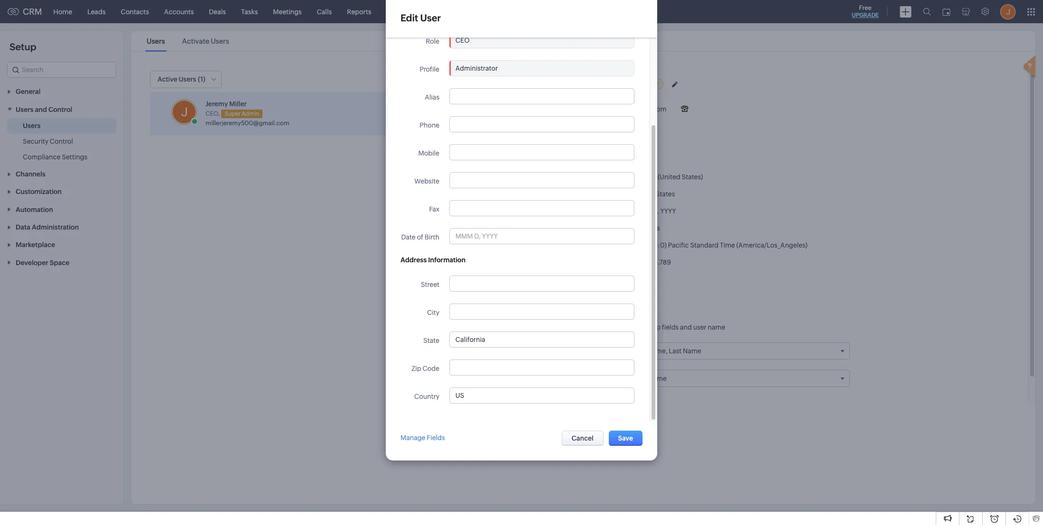 Task type: describe. For each thing, give the bounding box(es) containing it.
users inside users and control region
[[23, 122, 41, 129]]

activate users
[[182, 37, 229, 45]]

security
[[23, 137, 48, 145]]

users (1)
[[179, 75, 205, 83]]

security control
[[23, 137, 73, 145]]

0 horizontal spatial millerjeremy500@gmail.com
[[205, 119, 289, 127]]

import users
[[429, 96, 469, 104]]

compliance settings link
[[23, 152, 87, 162]]

manage fields
[[401, 434, 445, 442]]

date of birth
[[401, 233, 439, 241]]

fields
[[662, 324, 679, 331]]

groups
[[507, 276, 532, 284]]

miller for jeremy miller
[[589, 79, 608, 87]]

security control link
[[23, 137, 73, 146]]

mmm d, yyyy
[[634, 207, 676, 215]]

imagination
[[609, 91, 644, 98]]

themes
[[507, 398, 534, 406]]

format for name
[[561, 346, 584, 354]]

standard
[[690, 242, 718, 249]]

hours
[[642, 224, 660, 232]]

role
[[426, 37, 439, 45]]

users and control region
[[0, 118, 123, 165]]

beyond
[[586, 91, 608, 98]]

admin
[[242, 110, 259, 117]]

to
[[537, 324, 543, 331]]

edit
[[401, 12, 418, 23]]

english (united states)
[[634, 173, 703, 181]]

fullname
[[544, 324, 571, 331]]

calls link
[[309, 0, 339, 23]]

setup
[[9, 41, 36, 52]]

active users (1)
[[158, 75, 205, 83]]

upgrade
[[852, 12, 879, 19]]

save
[[618, 435, 633, 442]]

it
[[507, 324, 512, 331]]

users and control
[[16, 106, 72, 113]]

time for time format
[[581, 224, 596, 232]]

show details
[[507, 128, 544, 135]]

address information
[[401, 256, 466, 264]]

information for locale information
[[531, 153, 571, 161]]

beyond imagination link
[[586, 91, 646, 98]]

street
[[421, 281, 439, 289]]

0 vertical spatial of
[[417, 233, 423, 241]]

name format
[[542, 346, 584, 354]]

accounts
[[164, 8, 194, 15]]

alias
[[425, 93, 439, 101]]

united states
[[634, 190, 675, 198]]

fields
[[427, 434, 445, 442]]

compliance
[[23, 153, 60, 161]]

sort order preference
[[518, 374, 584, 382]]

mmm
[[634, 207, 651, 215]]

display
[[507, 312, 532, 320]]

crm link
[[8, 7, 42, 17]]

country
[[414, 393, 439, 401]]

save button
[[609, 431, 643, 446]]

1 vertical spatial name
[[542, 346, 560, 354]]

information for address information
[[428, 256, 466, 264]]

users link for security control link
[[23, 121, 41, 130]]

preferences
[[588, 312, 629, 320]]

12 hours
[[634, 224, 660, 232]]

reports link
[[339, 0, 379, 23]]

crm
[[23, 7, 42, 17]]

time zone
[[587, 242, 620, 249]]

show details link
[[507, 128, 553, 135]]

jeremy miller
[[563, 79, 608, 87]]

campaigns link
[[379, 0, 429, 23]]

calls
[[317, 8, 332, 15]]

compliance settings
[[23, 153, 87, 161]]

users inside users and control dropdown button
[[16, 106, 33, 113]]

documents link
[[429, 0, 480, 23]]

beyond imagination
[[586, 91, 644, 98]]

city
[[427, 309, 439, 317]]

locale
[[507, 153, 530, 161]]

ceo,
[[205, 110, 220, 117]]

free
[[859, 4, 872, 11]]

(america/los_angeles)
[[736, 242, 807, 249]]

mobile
[[418, 149, 439, 157]]

free upgrade
[[852, 4, 879, 19]]



Task type: vqa. For each thing, say whether or not it's contained in the screenshot.
identify on the top of page
no



Task type: locate. For each thing, give the bounding box(es) containing it.
date
[[401, 233, 416, 241]]

user inside button
[[452, 76, 466, 84]]

0 vertical spatial millerjeremy500@gmail.com
[[576, 105, 667, 113]]

0 vertical spatial miller
[[589, 79, 608, 87]]

user
[[693, 324, 706, 331]]

time left zone
[[587, 242, 602, 249]]

0 vertical spatial and
[[35, 106, 47, 113]]

deals link
[[201, 0, 233, 23]]

format down in
[[561, 346, 584, 354]]

reports
[[347, 8, 371, 15]]

user right edit
[[420, 12, 441, 23]]

and up security
[[35, 106, 47, 113]]

manage
[[401, 434, 425, 442]]

locale information
[[507, 153, 571, 161]]

preference
[[550, 374, 584, 382]]

meetings link
[[265, 0, 309, 23]]

united
[[634, 190, 654, 198]]

1 vertical spatial jeremy
[[205, 100, 228, 108]]

and left user
[[680, 324, 692, 331]]

(gmt -8:0) pacific standard time (america/los_angeles)
[[634, 242, 807, 249]]

phone
[[420, 121, 439, 129]]

leads
[[87, 8, 106, 15]]

1 horizontal spatial and
[[680, 324, 692, 331]]

1 horizontal spatial users link
[[145, 37, 166, 45]]

list
[[612, 324, 621, 331]]

pacific
[[668, 242, 689, 249]]

0 vertical spatial name
[[534, 312, 554, 320]]

edit user
[[401, 12, 441, 23]]

1 horizontal spatial miller
[[589, 79, 608, 87]]

documents
[[437, 8, 473, 15]]

format for time
[[597, 224, 620, 232]]

-
[[652, 242, 654, 249], [634, 292, 636, 300]]

1 horizontal spatial -
[[652, 242, 654, 249]]

0 vertical spatial -
[[652, 242, 654, 249]]

home link
[[46, 0, 80, 23]]

users link for activate users link
[[145, 37, 166, 45]]

1 horizontal spatial information
[[531, 153, 571, 161]]

0 vertical spatial user
[[420, 12, 441, 23]]

0 horizontal spatial users link
[[23, 121, 41, 130]]

name inside display name format & preferences it applies to fullname in column of list view, lookup fields and user name
[[534, 312, 554, 320]]

1 vertical spatial users link
[[23, 121, 41, 130]]

leads link
[[80, 0, 113, 23]]

activate
[[182, 37, 209, 45]]

user
[[420, 12, 441, 23], [452, 76, 466, 84]]

MMM D, YYYY text field
[[450, 229, 634, 244]]

lookup
[[639, 324, 661, 331]]

states)
[[682, 173, 703, 181]]

8:0)
[[654, 242, 667, 249]]

control inside dropdown button
[[48, 106, 72, 113]]

active
[[158, 75, 177, 83]]

millerjeremy500@gmail.com down beyond imagination link
[[576, 105, 667, 113]]

millerjeremy500@gmail.com link
[[205, 119, 289, 127]]

1 horizontal spatial millerjeremy500@gmail.com
[[576, 105, 667, 113]]

time
[[581, 224, 596, 232], [587, 242, 602, 249], [720, 242, 735, 249]]

users link
[[145, 37, 166, 45], [23, 121, 41, 130]]

0 horizontal spatial user
[[420, 12, 441, 23]]

order
[[532, 374, 549, 382]]

of right date
[[417, 233, 423, 241]]

0 horizontal spatial and
[[35, 106, 47, 113]]

d,
[[653, 207, 659, 215]]

states
[[656, 190, 675, 198]]

control up compliance settings link
[[50, 137, 73, 145]]

miller up beyond
[[589, 79, 608, 87]]

jeremy inside jeremy miller ceo, super admin millerjeremy500@gmail.com
[[205, 100, 228, 108]]

users link down contacts
[[145, 37, 166, 45]]

0 vertical spatial information
[[531, 153, 571, 161]]

display name format & preferences it applies to fullname in column of list view, lookup fields and user name
[[507, 312, 725, 331]]

name down "fullname"
[[542, 346, 560, 354]]

user right new at the top left of page
[[452, 76, 466, 84]]

contacts
[[121, 8, 149, 15]]

list containing users
[[138, 31, 238, 51]]

tasks
[[241, 8, 258, 15]]

1 horizontal spatial of
[[604, 324, 611, 331]]

english
[[634, 173, 656, 181]]

None text field
[[450, 33, 634, 48], [450, 61, 634, 76], [450, 117, 634, 132], [450, 173, 634, 188], [450, 304, 634, 319], [450, 332, 634, 347], [450, 388, 634, 403], [450, 33, 634, 48], [450, 61, 634, 76], [450, 117, 634, 132], [450, 173, 634, 188], [450, 304, 634, 319], [450, 332, 634, 347], [450, 388, 634, 403]]

time format
[[581, 224, 620, 232]]

0 horizontal spatial -
[[634, 292, 636, 300]]

1 vertical spatial -
[[634, 292, 636, 300]]

time up time zone
[[581, 224, 596, 232]]

jeremy for jeremy miller ceo, super admin millerjeremy500@gmail.com
[[205, 100, 228, 108]]

home
[[53, 8, 72, 15]]

column
[[580, 324, 603, 331]]

&
[[581, 312, 586, 320]]

campaigns
[[386, 8, 422, 15]]

users and control button
[[0, 100, 123, 118]]

tasks link
[[233, 0, 265, 23]]

jeremy up ceo,
[[205, 100, 228, 108]]

jeremy
[[563, 79, 588, 87], [205, 100, 228, 108]]

jeremy for jeremy miller
[[563, 79, 588, 87]]

fax
[[429, 205, 439, 213]]

format
[[597, 224, 620, 232], [556, 312, 580, 320], [561, 346, 584, 354]]

(united
[[658, 173, 680, 181]]

time right standard at right top
[[720, 242, 735, 249]]

0 vertical spatial jeremy
[[563, 79, 588, 87]]

settings
[[62, 153, 87, 161]]

millerjeremy500@gmail.com down admin
[[205, 119, 289, 127]]

None text field
[[450, 89, 634, 104], [450, 145, 634, 160], [450, 201, 634, 216], [450, 276, 634, 291], [450, 360, 634, 375], [450, 89, 634, 104], [450, 145, 634, 160], [450, 201, 634, 216], [450, 276, 634, 291], [450, 360, 634, 375]]

profile
[[420, 65, 439, 73]]

and inside display name format & preferences it applies to fullname in column of list view, lookup fields and user name
[[680, 324, 692, 331]]

0 horizontal spatial information
[[428, 256, 466, 264]]

user for new user
[[452, 76, 466, 84]]

list
[[138, 31, 238, 51]]

jeremy miller ceo, super admin millerjeremy500@gmail.com
[[205, 100, 289, 127]]

- up display name format & preferences it applies to fullname in column of list view, lookup fields and user name
[[634, 292, 636, 300]]

0 vertical spatial control
[[48, 106, 72, 113]]

sort
[[518, 374, 530, 382]]

activate users link
[[181, 37, 231, 45]]

of left list
[[604, 324, 611, 331]]

information down birth
[[428, 256, 466, 264]]

administrator
[[618, 80, 658, 87]]

0 horizontal spatial jeremy
[[205, 100, 228, 108]]

1 vertical spatial user
[[452, 76, 466, 84]]

1 vertical spatial and
[[680, 324, 692, 331]]

and inside dropdown button
[[35, 106, 47, 113]]

control up users and control region
[[48, 106, 72, 113]]

cancel
[[572, 435, 594, 442]]

of inside display name format & preferences it applies to fullname in column of list view, lookup fields and user name
[[604, 324, 611, 331]]

1 vertical spatial control
[[50, 137, 73, 145]]

1 vertical spatial millerjeremy500@gmail.com
[[205, 119, 289, 127]]

12
[[634, 224, 640, 232]]

0 vertical spatial format
[[597, 224, 620, 232]]

website
[[414, 177, 439, 185]]

name up to
[[534, 312, 554, 320]]

format up in
[[556, 312, 580, 320]]

show
[[507, 128, 524, 135]]

1 horizontal spatial jeremy
[[563, 79, 588, 87]]

deals
[[209, 8, 226, 15]]

1 vertical spatial information
[[428, 256, 466, 264]]

miller for jeremy miller ceo, super admin millerjeremy500@gmail.com
[[229, 100, 247, 108]]

1 vertical spatial of
[[604, 324, 611, 331]]

import
[[429, 96, 450, 104]]

0 horizontal spatial miller
[[229, 100, 247, 108]]

format inside display name format & preferences it applies to fullname in column of list view, lookup fields and user name
[[556, 312, 580, 320]]

control inside region
[[50, 137, 73, 145]]

name
[[708, 324, 725, 331]]

0 vertical spatial users link
[[145, 37, 166, 45]]

0 horizontal spatial of
[[417, 233, 423, 241]]

1 horizontal spatial user
[[452, 76, 466, 84]]

miller inside jeremy miller ceo, super admin millerjeremy500@gmail.com
[[229, 100, 247, 108]]

zip code
[[411, 365, 439, 373]]

2 vertical spatial format
[[561, 346, 584, 354]]

format up zone
[[597, 224, 620, 232]]

1 vertical spatial format
[[556, 312, 580, 320]]

code
[[423, 365, 439, 373]]

yyyy
[[660, 207, 676, 215]]

zip
[[411, 365, 421, 373]]

in
[[572, 324, 578, 331]]

user for edit user
[[420, 12, 441, 23]]

miller up super on the left of page
[[229, 100, 247, 108]]

1 vertical spatial miller
[[229, 100, 247, 108]]

contacts link
[[113, 0, 157, 23]]

new user button
[[422, 72, 476, 88]]

state
[[423, 337, 439, 345]]

time for time zone
[[587, 242, 602, 249]]

zone
[[604, 242, 620, 249]]

users link up security
[[23, 121, 41, 130]]

jeremy up beyond
[[563, 79, 588, 87]]

new
[[437, 76, 451, 84]]

information down details
[[531, 153, 571, 161]]

accounts link
[[157, 0, 201, 23]]

- right (gmt
[[652, 242, 654, 249]]

cancel button
[[562, 431, 603, 446]]



